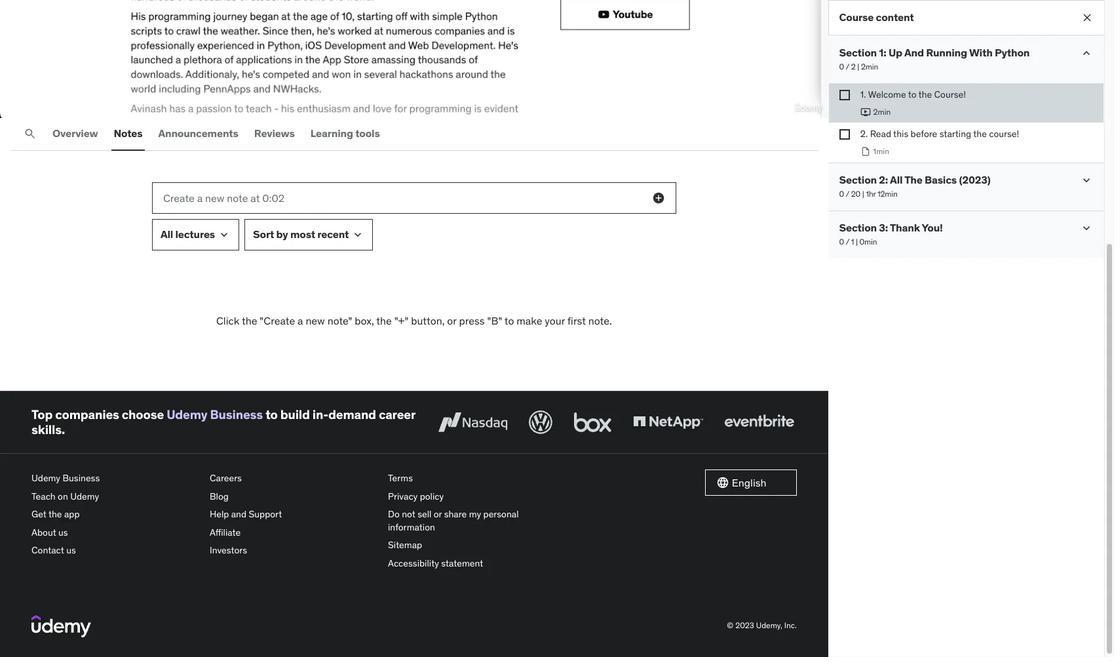 Task type: vqa. For each thing, say whether or not it's contained in the screenshot.
2nd Section from the bottom
yes



Task type: locate. For each thing, give the bounding box(es) containing it.
2 horizontal spatial to
[[909, 89, 917, 100]]

section 3: thank you! button
[[840, 221, 944, 234]]

course!
[[990, 128, 1020, 140]]

information
[[388, 521, 435, 533]]

1 vertical spatial or
[[434, 508, 442, 520]]

0 vertical spatial |
[[858, 62, 860, 72]]

all left lectures
[[161, 228, 173, 241]]

0:02 left 1:39
[[119, 97, 138, 109]]

1 horizontal spatial a
[[298, 314, 303, 327]]

/ left 1:39
[[140, 97, 145, 109]]

1 vertical spatial 2min
[[874, 107, 892, 116]]

small image
[[1081, 47, 1094, 60], [1081, 174, 1094, 187], [1081, 221, 1094, 235], [218, 228, 231, 241], [717, 476, 730, 489]]

©
[[727, 620, 734, 630]]

0min
[[860, 237, 878, 247]]

the inside udemy business teach on udemy get the app about us contact us
[[49, 508, 62, 520]]

0 horizontal spatial business
[[63, 472, 100, 484]]

0 left '2'
[[840, 62, 845, 72]]

english
[[732, 476, 767, 489]]

new left note
[[205, 191, 225, 204]]

business left build
[[210, 407, 263, 423]]

this
[[894, 128, 909, 140]]

/ inside section 1: up and running with python 0 / 2 | 2min
[[846, 62, 850, 72]]

0 vertical spatial small image
[[652, 191, 666, 205]]

content
[[877, 11, 915, 24]]

small image for section 2: all the basics (2023)
[[1081, 174, 1094, 187]]

1 vertical spatial to
[[505, 314, 514, 327]]

0 vertical spatial 2min
[[862, 62, 879, 72]]

section inside section 3: thank you! 0 / 1 | 0min
[[840, 221, 878, 234]]

us
[[58, 526, 68, 538], [66, 545, 76, 556]]

0 vertical spatial 0:02
[[119, 97, 138, 109]]

1 horizontal spatial small image
[[652, 191, 666, 205]]

section inside the section 2: all the basics (2023) 0 / 20 | 1hr 12min
[[840, 173, 878, 186]]

0 vertical spatial new
[[205, 191, 225, 204]]

12min
[[878, 189, 898, 199]]

1hr
[[867, 189, 876, 199]]

section up '2'
[[840, 46, 878, 59]]

0 left 20
[[840, 189, 845, 199]]

0 horizontal spatial new
[[205, 191, 225, 204]]

2 vertical spatial |
[[857, 237, 858, 247]]

section up 20
[[840, 173, 878, 186]]

to right ""b""
[[505, 314, 514, 327]]

2 0 from the top
[[840, 189, 845, 199]]

accessibility
[[388, 557, 439, 569]]

| right 20
[[863, 189, 865, 199]]

search image
[[24, 127, 37, 140]]

0 inside the section 2: all the basics (2023) 0 / 20 | 1hr 12min
[[840, 189, 845, 199]]

announcements button
[[156, 118, 241, 150]]

most
[[290, 228, 315, 241]]

1 horizontal spatial business
[[210, 407, 263, 423]]

and
[[231, 508, 247, 520]]

0:02
[[119, 97, 138, 109], [263, 191, 285, 204]]

0 horizontal spatial or
[[434, 508, 442, 520]]

netapp image
[[631, 408, 706, 437]]

recent
[[318, 228, 349, 241]]

0 horizontal spatial 0:02
[[119, 97, 138, 109]]

business up on
[[63, 472, 100, 484]]

a right create on the left top of the page
[[197, 191, 203, 204]]

us right about
[[58, 526, 68, 538]]

small image for sort by most recent
[[352, 228, 365, 241]]

section up 1
[[840, 221, 878, 234]]

volkswagen image
[[526, 408, 555, 437]]

all inside the section 2: all the basics (2023) 0 / 20 | 1hr 12min
[[891, 173, 903, 186]]

all
[[891, 173, 903, 186], [161, 228, 173, 241]]

2 vertical spatial 0
[[840, 237, 845, 247]]

0 vertical spatial or
[[447, 314, 457, 327]]

to left build
[[266, 407, 278, 423]]

small image
[[652, 191, 666, 205], [352, 228, 365, 241]]

0:02 / 1:39
[[119, 97, 164, 109]]

terms
[[388, 472, 413, 484]]

or right "sell" at left
[[434, 508, 442, 520]]

or
[[447, 314, 457, 327], [434, 508, 442, 520]]

1. welcome to the course!
[[861, 89, 966, 100]]

udemy up teach
[[31, 472, 60, 484]]

udemy business link up the careers
[[167, 407, 263, 423]]

section for section 1: up and running with python
[[840, 46, 878, 59]]

1 vertical spatial udemy business link
[[31, 470, 199, 488]]

careers link
[[210, 470, 378, 488]]

basics
[[925, 173, 958, 186]]

0 horizontal spatial to
[[266, 407, 278, 423]]

running
[[927, 46, 968, 59]]

or inside terms privacy policy do not sell or share my personal information sitemap accessibility statement
[[434, 508, 442, 520]]

to inside sidebar element
[[909, 89, 917, 100]]

a right "create
[[298, 314, 303, 327]]

sort by most recent button
[[245, 219, 373, 250]]

welcome
[[869, 89, 907, 100]]

skills.
[[31, 422, 65, 438]]

reviews button
[[252, 118, 298, 150]]

0 horizontal spatial all
[[161, 228, 173, 241]]

1 vertical spatial |
[[863, 189, 865, 199]]

udemy business link up the get the app link
[[31, 470, 199, 488]]

/ inside the section 2: all the basics (2023) 0 / 20 | 1hr 12min
[[846, 189, 850, 199]]

2 vertical spatial to
[[266, 407, 278, 423]]

new
[[205, 191, 225, 204], [306, 314, 325, 327]]

xsmall image
[[840, 90, 850, 100]]

1 vertical spatial section
[[840, 173, 878, 186]]

udemy,
[[757, 620, 783, 630]]

udemy right on
[[70, 490, 99, 502]]

1.
[[861, 89, 867, 100]]

/ left '2'
[[846, 62, 850, 72]]

2min inside section 1: up and running with python 0 / 2 | 2min
[[862, 62, 879, 72]]

1
[[852, 237, 855, 247]]

section inside section 1: up and running with python 0 / 2 | 2min
[[840, 46, 878, 59]]

3 0 from the top
[[840, 237, 845, 247]]

0 vertical spatial udemy
[[167, 407, 208, 423]]

with
[[970, 46, 993, 59]]

0 inside section 3: thank you! 0 / 1 | 0min
[[840, 237, 845, 247]]

all lectures button
[[152, 219, 239, 250]]

small image inside sort by most recent dropdown button
[[352, 228, 365, 241]]

| right '2'
[[858, 62, 860, 72]]

| inside section 1: up and running with python 0 / 2 | 2min
[[858, 62, 860, 72]]

1 vertical spatial 0:02
[[263, 191, 285, 204]]

| right 1
[[857, 237, 858, 247]]

press
[[459, 314, 485, 327]]

all right 2:
[[891, 173, 903, 186]]

section 3: thank you! 0 / 1 | 0min
[[840, 221, 944, 247]]

starting
[[940, 128, 972, 140]]

1 vertical spatial udemy
[[31, 472, 60, 484]]

section 2: all the basics (2023) 0 / 20 | 1hr 12min
[[840, 173, 991, 199]]

create a new note at 0:02
[[163, 191, 285, 204]]

to right welcome
[[909, 89, 917, 100]]

terms link
[[388, 470, 556, 488]]

1 horizontal spatial all
[[891, 173, 903, 186]]

2 vertical spatial udemy
[[70, 490, 99, 502]]

2 section from the top
[[840, 173, 878, 186]]

xsmall image
[[840, 129, 850, 140]]

1 vertical spatial all
[[161, 228, 173, 241]]

app
[[64, 508, 80, 520]]

0 vertical spatial section
[[840, 46, 878, 59]]

1 0 from the top
[[840, 62, 845, 72]]

nasdaq image
[[435, 408, 511, 437]]

to
[[909, 89, 917, 100], [505, 314, 514, 327], [266, 407, 278, 423]]

help
[[210, 508, 229, 520]]

python
[[996, 46, 1031, 59]]

privacy
[[388, 490, 418, 502]]

0 horizontal spatial small image
[[352, 228, 365, 241]]

udemy business link
[[167, 407, 263, 423], [31, 470, 199, 488]]

"create
[[260, 314, 295, 327]]

1 section from the top
[[840, 46, 878, 59]]

new left note"
[[306, 314, 325, 327]]

/ left 1
[[846, 237, 850, 247]]

add note image
[[174, 95, 190, 111]]

/ inside section 3: thank you! 0 / 1 | 0min
[[846, 237, 850, 247]]

2
[[852, 62, 856, 72]]

1 horizontal spatial udemy
[[70, 490, 99, 502]]

small image for section 1: up and running with python
[[1081, 47, 1094, 60]]

tools
[[356, 127, 380, 140]]

click
[[216, 314, 240, 327]]

3 section from the top
[[840, 221, 878, 234]]

0 vertical spatial all
[[891, 173, 903, 186]]

/ left 20
[[846, 189, 850, 199]]

0 vertical spatial to
[[909, 89, 917, 100]]

notes
[[114, 127, 143, 140]]

small image for section 3: thank you!
[[1081, 221, 1094, 235]]

(2023)
[[960, 173, 991, 186]]

sidebar element
[[829, 0, 1105, 657]]

contact
[[31, 545, 64, 556]]

1 vertical spatial 0
[[840, 189, 845, 199]]

the
[[919, 89, 933, 100], [974, 128, 987, 140], [242, 314, 257, 327], [377, 314, 392, 327], [49, 508, 62, 520]]

2min right stop welcome to the course! icon
[[874, 107, 892, 116]]

1 vertical spatial business
[[63, 472, 100, 484]]

or left press
[[447, 314, 457, 327]]

you!
[[923, 221, 944, 234]]

careers
[[210, 472, 242, 484]]

to build in-demand career skills.
[[31, 407, 416, 438]]

blog
[[210, 490, 229, 502]]

top
[[31, 407, 53, 423]]

us right "contact"
[[66, 545, 76, 556]]

0 left 1
[[840, 237, 845, 247]]

1 vertical spatial small image
[[352, 228, 365, 241]]

all inside all lectures dropdown button
[[161, 228, 173, 241]]

0 vertical spatial a
[[197, 191, 203, 204]]

terms privacy policy do not sell or share my personal information sitemap accessibility statement
[[388, 472, 519, 569]]

2min right '2'
[[862, 62, 879, 72]]

the
[[905, 173, 923, 186]]

udemy right choose
[[167, 407, 208, 423]]

0 horizontal spatial udemy
[[31, 472, 60, 484]]

0
[[840, 62, 845, 72], [840, 189, 845, 199], [840, 237, 845, 247]]

0:02 right 'at'
[[263, 191, 285, 204]]

announcements
[[158, 127, 239, 140]]

share
[[444, 508, 467, 520]]

1 vertical spatial new
[[306, 314, 325, 327]]

choose
[[122, 407, 164, 423]]

2 vertical spatial section
[[840, 221, 878, 234]]

0 horizontal spatial a
[[197, 191, 203, 204]]

2 horizontal spatial udemy
[[167, 407, 208, 423]]

1 horizontal spatial 0:02
[[263, 191, 285, 204]]

0 vertical spatial 0
[[840, 62, 845, 72]]



Task type: describe. For each thing, give the bounding box(es) containing it.
0 vertical spatial udemy business link
[[167, 407, 263, 423]]

sell
[[418, 508, 432, 520]]

inc.
[[785, 620, 797, 630]]

learning
[[311, 127, 353, 140]]

note
[[227, 191, 248, 204]]

read
[[871, 128, 892, 140]]

click the "create a new note" box, the "+" button, or press "b" to make your first note.
[[216, 314, 612, 327]]

1 horizontal spatial to
[[505, 314, 514, 327]]

at
[[251, 191, 260, 204]]

2:
[[880, 173, 889, 186]]

build
[[280, 407, 310, 423]]

investors
[[210, 545, 247, 556]]

do not sell or share my personal information button
[[388, 506, 556, 537]]

course
[[840, 11, 874, 24]]

overview button
[[50, 118, 101, 150]]

"+"
[[395, 314, 409, 327]]

sort
[[253, 228, 274, 241]]

0 vertical spatial business
[[210, 407, 263, 423]]

expanded view image
[[802, 95, 818, 111]]

demand
[[329, 407, 376, 423]]

learning tools button
[[308, 118, 383, 150]]

20
[[852, 189, 861, 199]]

career
[[379, 407, 416, 423]]

not
[[402, 508, 416, 520]]

eventbrite image
[[722, 408, 797, 437]]

help and support link
[[210, 506, 378, 524]]

by
[[276, 228, 288, 241]]

1 horizontal spatial or
[[447, 314, 457, 327]]

0 vertical spatial us
[[58, 526, 68, 538]]

start read this before starting the course! image
[[861, 146, 871, 157]]

before
[[911, 128, 938, 140]]

2. read this before starting the course!
[[861, 128, 1020, 140]]

careers blog help and support affiliate investors
[[210, 472, 282, 556]]

companies
[[55, 407, 119, 423]]

get
[[31, 508, 46, 520]]

section 1: up and running with python button
[[840, 46, 1031, 59]]

section for section 3: thank you!
[[840, 221, 878, 234]]

2023
[[736, 620, 755, 630]]

top companies choose udemy business
[[31, 407, 263, 423]]

| inside section 3: thank you! 0 / 1 | 0min
[[857, 237, 858, 247]]

section 2: all the basics (2023) button
[[840, 173, 991, 186]]

stop welcome to the course! image
[[861, 107, 871, 117]]

course content
[[840, 11, 915, 24]]

close course content sidebar image
[[1081, 11, 1094, 24]]

privacy policy link
[[388, 488, 556, 506]]

box,
[[355, 314, 374, 327]]

notes button
[[111, 118, 145, 150]]

english button
[[705, 470, 797, 496]]

section for section 2: all the basics (2023)
[[840, 173, 878, 186]]

note.
[[589, 314, 612, 327]]

reviews
[[254, 127, 295, 140]]

3:
[[880, 221, 889, 234]]

small image for create a new note at
[[652, 191, 666, 205]]

1 horizontal spatial new
[[306, 314, 325, 327]]

do
[[388, 508, 400, 520]]

note"
[[328, 314, 352, 327]]

small image inside english button
[[717, 476, 730, 489]]

teach on udemy link
[[31, 488, 199, 506]]

first
[[568, 314, 586, 327]]

course!
[[935, 89, 966, 100]]

lectures
[[175, 228, 215, 241]]

0 inside section 1: up and running with python 0 / 2 | 2min
[[840, 62, 845, 72]]

1 vertical spatial us
[[66, 545, 76, 556]]

section 1: up and running with python 0 / 2 | 2min
[[840, 46, 1031, 72]]

learning tools
[[311, 127, 380, 140]]

your
[[545, 314, 565, 327]]

teach
[[31, 490, 56, 502]]

"b"
[[488, 314, 502, 327]]

udemy image
[[31, 615, 91, 637]]

about
[[31, 526, 56, 538]]

affiliate link
[[210, 524, 378, 542]]

sitemap
[[388, 539, 422, 551]]

all lectures
[[161, 228, 215, 241]]

and
[[905, 46, 925, 59]]

box image
[[571, 408, 615, 437]]

policy
[[420, 490, 444, 502]]

to inside to build in-demand career skills.
[[266, 407, 278, 423]]

udemy business teach on udemy get the app about us contact us
[[31, 472, 100, 556]]

blog link
[[210, 488, 378, 506]]

contact us link
[[31, 542, 199, 560]]

© 2023 udemy, inc.
[[727, 620, 797, 630]]

button,
[[411, 314, 445, 327]]

in-
[[313, 407, 329, 423]]

accessibility statement link
[[388, 555, 556, 573]]

my
[[469, 508, 481, 520]]

about us link
[[31, 524, 199, 542]]

investors link
[[210, 542, 378, 560]]

1 vertical spatial a
[[298, 314, 303, 327]]

sort by most recent
[[253, 228, 349, 241]]

on
[[58, 490, 68, 502]]

business inside udemy business teach on udemy get the app about us contact us
[[63, 472, 100, 484]]

support
[[249, 508, 282, 520]]

up
[[889, 46, 903, 59]]

| inside the section 2: all the basics (2023) 0 / 20 | 1hr 12min
[[863, 189, 865, 199]]

small image inside all lectures dropdown button
[[218, 228, 231, 241]]

progress bar slider
[[8, 76, 821, 92]]

thank
[[891, 221, 921, 234]]

affiliate
[[210, 526, 241, 538]]



